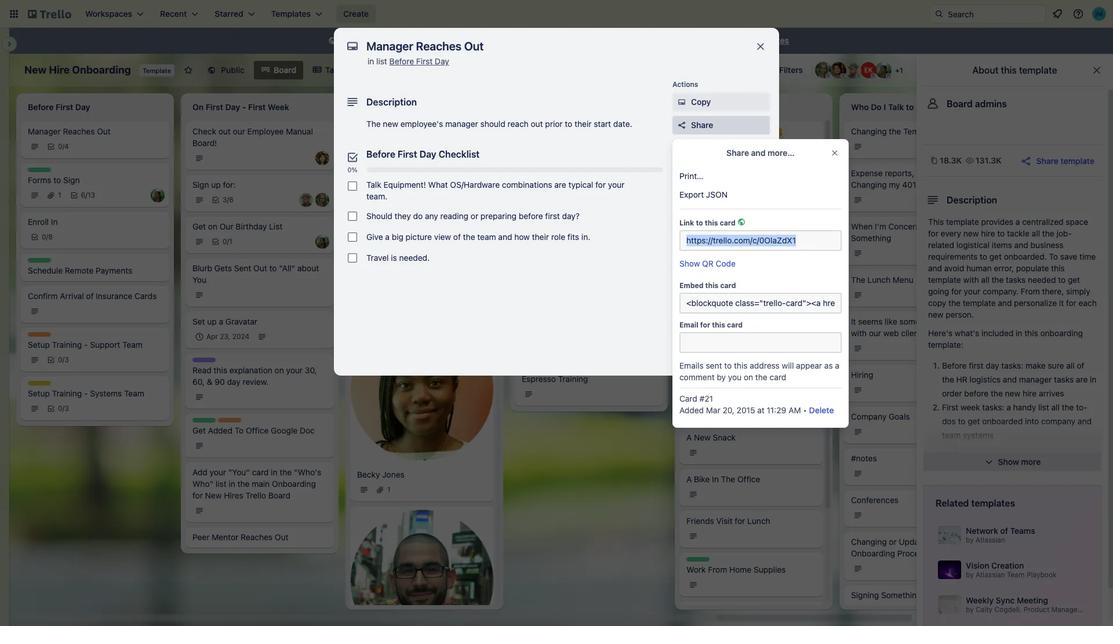 Task type: locate. For each thing, give the bounding box(es) containing it.
andre gorte (andregorte) image
[[831, 62, 847, 78], [645, 304, 659, 318]]

a left bike
[[687, 475, 692, 484]]

what's
[[955, 328, 980, 338]]

training right espresso
[[558, 374, 588, 384]]

get up simply
[[1069, 275, 1081, 285]]

setup training - support team
[[28, 340, 143, 350]]

get for get a tour
[[522, 242, 535, 252]]

0 vertical spatial their
[[575, 119, 592, 129]]

1 atlassian from the top
[[976, 536, 1006, 545]]

the up person.
[[949, 298, 961, 308]]

1 horizontal spatial sign
[[193, 180, 209, 190]]

and left avoid
[[929, 263, 943, 273]]

0 horizontal spatial day
[[227, 377, 241, 387]]

filters button
[[762, 61, 807, 79]]

from inside work from home supplies link
[[708, 565, 728, 575]]

1 horizontal spatial added
[[680, 405, 704, 415]]

on inside emails sent to this address will appear as a comment by you on the card
[[744, 372, 754, 382]]

/ down the manager reaches out
[[62, 142, 64, 151]]

2 vertical spatial our
[[936, 537, 948, 547]]

board for board
[[274, 65, 297, 75]]

3
[[223, 195, 227, 204], [65, 356, 69, 364], [65, 404, 69, 413]]

priscilla parjet (priscillaparjet) image
[[151, 189, 165, 202], [316, 235, 330, 249]]

and down company.
[[999, 298, 1013, 308]]

the for the lunch menu
[[852, 275, 866, 285]]

trello inside weekly sync meeting by caity cogdell, product manager @ trello
[[1091, 606, 1109, 614]]

their left role
[[532, 232, 549, 242]]

before up "week" in the right of the page
[[965, 389, 989, 399]]

the for the new employee's manager should reach out prior to their start date.
[[367, 119, 381, 129]]

more
[[729, 35, 749, 45], [1022, 457, 1042, 467]]

training left support
[[52, 340, 82, 350]]

1 horizontal spatial reaches
[[241, 533, 273, 542]]

first
[[546, 211, 560, 221], [970, 361, 984, 371]]

0 horizontal spatial hire
[[982, 229, 996, 238]]

of right sure
[[1078, 361, 1085, 371]]

2 - from the top
[[84, 389, 88, 399]]

card for email for this card
[[728, 321, 743, 330]]

to up there,
[[1059, 275, 1066, 285]]

work
[[687, 565, 706, 575]]

of right view
[[454, 232, 461, 242]]

- left "systems"
[[84, 389, 88, 399]]

their
[[575, 119, 592, 129], [532, 232, 549, 242]]

2 horizontal spatial our
[[936, 537, 948, 547]]

get down items at the top right
[[990, 252, 1002, 262]]

day up logistics
[[986, 361, 1000, 371]]

0 horizontal spatial andre gorte (andregorte) image
[[645, 304, 659, 318]]

131.3k
[[976, 155, 1002, 165]]

1 horizontal spatial first
[[970, 361, 984, 371]]

samantha pivlot (samanthapivlot) image up amy freiderson (amyfreiderson) icon
[[316, 151, 330, 165]]

check out our employee manual board!
[[193, 126, 313, 148]]

1 vertical spatial andre gorte (andregorte) image
[[645, 304, 659, 318]]

samantha pivlot (samanthapivlot) image
[[316, 151, 330, 165], [629, 255, 643, 269]]

with inside it seems like something is wrong with our web client.
[[852, 328, 867, 338]]

0 down setup training - systems team
[[58, 404, 62, 413]]

0 horizontal spatial &
[[207, 377, 213, 387]]

appear
[[797, 361, 823, 371]]

on left 'our'
[[208, 222, 218, 231]]

setup down the color: yellow, title: "systems team" element
[[28, 389, 50, 399]]

company.
[[983, 287, 1019, 296]]

0 vertical spatial description
[[367, 97, 417, 107]]

0 horizontal spatial show
[[680, 259, 700, 269]]

0 horizontal spatial our
[[233, 126, 245, 136]]

tasks: left make
[[1002, 361, 1024, 371]]

#21
[[700, 394, 714, 404]]

to up you on the right bottom of the page
[[725, 361, 732, 371]]

2 setup from the top
[[28, 389, 50, 399]]

onboarding inside text box
[[72, 64, 131, 76]]

in
[[954, 126, 960, 136], [51, 217, 58, 227], [712, 475, 719, 484]]

team for systems
[[124, 389, 144, 399]]

changing
[[852, 126, 887, 136], [852, 180, 887, 190], [852, 537, 887, 547]]

read
[[687, 164, 708, 173]]

color: green, title: "remote employees" element up work
[[687, 557, 710, 562]]

before first day link
[[390, 56, 449, 66]]

first
[[416, 56, 433, 66], [398, 149, 418, 160], [943, 403, 959, 412]]

1 vertical spatial trello
[[1091, 606, 1109, 614]]

manager left @ at the right bottom
[[1052, 606, 1081, 614]]

start
[[594, 119, 612, 129]]

of right arrival
[[86, 291, 94, 301]]

a
[[538, 242, 543, 252], [687, 433, 692, 443], [687, 475, 692, 484]]

1 setup from the top
[[28, 340, 50, 350]]

1 horizontal spatial with
[[964, 275, 980, 285]]

0 vertical spatial trello
[[246, 491, 266, 501]]

the inside emails sent to this address will appear as a comment by you on the card
[[756, 372, 768, 382]]

0 horizontal spatial this
[[341, 35, 356, 45]]

is inside it seems like something is wrong with our web client.
[[942, 317, 948, 327]]

1 horizontal spatial out
[[254, 263, 267, 273]]

1 - from the top
[[84, 340, 88, 350]]

sure
[[1049, 361, 1065, 371]]

get up the add
[[193, 426, 206, 436]]

chris temperson (christemperson) image
[[629, 304, 643, 318]]

/ down for:
[[227, 195, 229, 204]]

1 horizontal spatial out
[[531, 119, 543, 129]]

first left day?
[[546, 211, 560, 221]]

of inside confirm arrival of insurance cards link
[[86, 291, 94, 301]]

this inside emails sent to this address will appear as a comment by you on the card
[[734, 361, 748, 371]]

their left start
[[575, 119, 592, 129]]

or left updating
[[890, 537, 897, 547]]

card for link to this card
[[720, 219, 736, 227]]

to up human
[[980, 252, 988, 262]]

what
[[428, 180, 448, 190]]

0 horizontal spatial team
[[478, 232, 496, 242]]

board down the main
[[268, 491, 291, 501]]

this inside here's what's included in this onboarding template:
[[1025, 328, 1039, 338]]

the up business
[[1043, 229, 1055, 238]]

themselves
[[943, 458, 985, 468]]

for inside the talk equipment! what os/hardware combinations are typical for your team.
[[596, 180, 606, 190]]

at left the work
[[1035, 472, 1043, 482]]

needed
[[1029, 275, 1057, 285]]

more inside button
[[1022, 457, 1042, 467]]

1 vertical spatial added
[[208, 426, 233, 436]]

schedule
[[28, 266, 63, 276]]

delete button
[[810, 405, 834, 417]]

mentor
[[212, 533, 239, 542]]

hire down provides at top
[[982, 229, 996, 238]]

to right prior
[[565, 119, 573, 129]]

out for blurb gets sent out to "all" about you
[[254, 263, 267, 273]]

card for add your "you" card in the "who's who" list in the main onboarding for new hires trello board
[[252, 468, 269, 477]]

0 vertical spatial setup
[[28, 340, 50, 350]]

out inside peer mentor reaches out link
[[275, 533, 289, 542]]

for left anyone
[[434, 35, 444, 45]]

team
[[122, 340, 143, 350], [124, 389, 144, 399], [1008, 571, 1025, 579]]

from right work
[[708, 565, 728, 575]]

Travel is needed. checkbox
[[348, 254, 357, 263]]

1 vertical spatial 0 / 3
[[58, 404, 69, 413]]

color: green, title: "remote employees" element up the 'forms'
[[28, 168, 51, 172]]

key
[[1073, 458, 1086, 468]]

onboarding down "who's
[[272, 479, 316, 489]]

day right 90
[[227, 377, 241, 387]]

/ down enroll in
[[46, 233, 48, 241]]

2 vertical spatial a
[[687, 475, 692, 484]]

0 vertical spatial hire
[[982, 229, 996, 238]]

team inside 'vision creation by atlassian team playbook'
[[1008, 571, 1025, 579]]

and right logistics
[[1004, 375, 1017, 385]]

2 horizontal spatial the
[[852, 275, 866, 285]]

1 changing from the top
[[852, 126, 887, 136]]

for inside friends visit for lunch link
[[735, 516, 746, 526]]

to inside emails sent to this address will appear as a comment by you on the card
[[725, 361, 732, 371]]

card #21 added mar 20, 2015 at 11:29 am • delete
[[680, 394, 834, 415]]

are inside before first day tasks: make sure all of the hr logistics and manager tasks are in order before the new hire arrives first week tasks: a handy list all the to- dos to get onboarded into company and team systems who's who list: help the newbie orient themselves and learn all about the key people they'll encounter at work
[[1077, 375, 1088, 385]]

systems
[[964, 430, 994, 440]]

sign up for: link
[[193, 179, 327, 191]]

check out our employee manual board! link
[[193, 126, 327, 149]]

1 vertical spatial out
[[254, 263, 267, 273]]

2 0 / 3 from the top
[[58, 404, 69, 413]]

out right the check
[[219, 126, 231, 136]]

chris temperson (christemperson) image
[[846, 62, 862, 78], [299, 193, 313, 207]]

each
[[1079, 298, 1097, 308]]

sign inside sign up for: link
[[193, 180, 209, 190]]

3 for setup training - systems team
[[65, 404, 69, 413]]

card
[[720, 219, 736, 227], [721, 281, 736, 290], [728, 321, 743, 330], [770, 372, 787, 382], [252, 468, 269, 477]]

0 horizontal spatial is
[[359, 35, 365, 45]]

conferences link
[[852, 495, 982, 506]]

0 vertical spatial office
[[246, 426, 269, 436]]

1 vertical spatial samantha pivlot (samanthapivlot) image
[[629, 255, 643, 269]]

0 vertical spatial about
[[298, 263, 319, 273]]

training for espresso training
[[558, 374, 588, 384]]

Give a big picture view of the team and how their role fits in. checkbox
[[348, 233, 357, 242]]

1 vertical spatial hire
[[1023, 389, 1037, 399]]

1 vertical spatial setup
[[28, 389, 50, 399]]

my
[[890, 180, 901, 190]]

show for show qr code
[[680, 259, 700, 269]]

team inside before first day tasks: make sure all of the hr logistics and manager tasks are in order before the new hire arrives first week tasks: a handy list all the to- dos to get onboarded into company and team systems who's who list: help the newbie orient themselves and learn all about the key people they'll encounter at work
[[943, 430, 961, 440]]

our inside changing or updating our onboarding process (this board)
[[936, 537, 948, 547]]

added down the card on the right bottom
[[680, 405, 704, 415]]

at right 2015
[[758, 405, 765, 415]]

in inside enroll in link
[[51, 217, 58, 227]]

2 changing from the top
[[852, 180, 887, 190]]

a new snack
[[687, 433, 736, 443]]

it seems like something is wrong with our web client. link
[[852, 316, 982, 339]]

stub,
[[948, 168, 967, 178]]

list inside add your "you" card in the "who's who" list in the main onboarding for new hires trello board
[[216, 479, 227, 489]]

0 horizontal spatial from
[[708, 565, 728, 575]]

0 horizontal spatial get
[[968, 417, 981, 426]]

out inside blurb gets sent out to "all" about you
[[254, 263, 267, 273]]

0 / 8
[[42, 233, 53, 241]]

1 vertical spatial &
[[207, 377, 213, 387]]

training inside 'link'
[[52, 340, 82, 350]]

board left table link
[[274, 65, 297, 75]]

2 vertical spatial board
[[268, 491, 291, 501]]

1 vertical spatial onboarding
[[272, 479, 316, 489]]

0 vertical spatial get
[[990, 252, 1002, 262]]

atlassian up "vision"
[[976, 536, 1006, 545]]

to down business
[[1050, 252, 1059, 262]]

andre gorte (andregorte) image right chris temperson (christemperson) image at the right of the page
[[645, 304, 659, 318]]

share for share and more…
[[727, 148, 750, 158]]

this for this is a public template for anyone on the internet to copy.
[[341, 35, 356, 45]]

am
[[789, 405, 801, 415]]

forms to sign link
[[28, 175, 162, 186]]

preparing
[[481, 211, 517, 221]]

your inside this template provides a centralized space for every new hire to tackle all the job- related logistical items and business requirements to get onboarded. to save time and avoid human error, populate this template with all the tasks needed to get going for your company. from there, simply copy the template and personalize it for each new person.
[[965, 287, 981, 296]]

team
[[478, 232, 496, 242], [943, 430, 961, 440]]

card down desks
[[721, 281, 736, 290]]

changing inside changing the temperature in here link
[[852, 126, 887, 136]]

chris temperson (christemperson) image right amy freiderson (amyfreiderson) image
[[846, 62, 862, 78]]

team inside 'link'
[[122, 340, 143, 350]]

1 horizontal spatial team
[[943, 430, 961, 440]]

add your "you" card in the "who's who" list in the main onboarding for new hires trello board link
[[193, 467, 327, 502]]

1 horizontal spatial manager
[[1020, 375, 1053, 385]]

hire inside this template provides a centralized space for every new hire to tackle all the job- related logistical items and business requirements to get onboarded. to save time and avoid human error, populate this template with all the tasks needed to get going for your company. from there, simply copy the template and personalize it for each new person.
[[982, 229, 996, 238]]

manager up checklist
[[446, 119, 478, 129]]

out right sent
[[254, 263, 267, 273]]

#notes
[[852, 454, 878, 464]]

0 horizontal spatial onboarding
[[72, 64, 131, 76]]

office down a new snack link
[[738, 475, 761, 484]]

2 vertical spatial first
[[943, 403, 959, 412]]

priscilla parjet (priscillaparjet) image
[[876, 62, 892, 78], [645, 255, 659, 269]]

time
[[1080, 252, 1097, 262]]

public button
[[200, 61, 252, 79]]

0 / 3
[[58, 356, 69, 364], [58, 404, 69, 413]]

1 vertical spatial list
[[1039, 403, 1050, 412]]

peer mentor reaches out
[[193, 533, 289, 542]]

into
[[1026, 417, 1040, 426]]

template inside button
[[1061, 156, 1095, 166]]

Link to this card text field
[[680, 230, 842, 251]]

1 vertical spatial team
[[124, 389, 144, 399]]

a bike in the office
[[687, 475, 761, 484]]

espresso training link
[[522, 373, 657, 385]]

1 0 / 3 from the top
[[58, 356, 69, 364]]

0 horizontal spatial out
[[97, 126, 111, 136]]

jones
[[382, 470, 405, 480]]

day inside before first day tasks: make sure all of the hr logistics and manager tasks are in order before the new hire arrives first week tasks: a handy list all the to- dos to get onboarded into company and team systems who's who list: help the newbie orient themselves and learn all about the key people they'll encounter at work
[[986, 361, 1000, 371]]

by up board)
[[966, 536, 974, 545]]

manager
[[446, 119, 478, 129], [1020, 375, 1053, 385]]

priscilla parjet (priscillaparjet) image left +
[[876, 62, 892, 78]]

your inside add your "you" card in the "who's who" list in the main onboarding for new hires trello board
[[210, 468, 226, 477]]

- for systems
[[84, 389, 88, 399]]

6 left 13
[[81, 191, 85, 200]]

for right visit
[[735, 516, 746, 526]]

before inside group
[[519, 211, 543, 221]]

related
[[929, 240, 955, 250]]

read this explanation on your 30, 60, & 90 day review. link
[[193, 365, 327, 388]]

get a tour
[[522, 242, 562, 252]]

- for support
[[84, 340, 88, 350]]

color: green, title: "remote employees" element
[[28, 168, 51, 172], [28, 258, 51, 263], [687, 258, 710, 263], [193, 418, 216, 423], [687, 557, 710, 562]]

setup for setup training - systems team
[[28, 389, 50, 399]]

swag link
[[687, 390, 817, 402]]

templates down they'll
[[972, 498, 1016, 509]]

color: green, title: "remote employees" element for more
[[687, 258, 710, 263]]

2 vertical spatial list
[[216, 479, 227, 489]]

0 notifications image
[[1051, 7, 1065, 21]]

search image
[[935, 9, 944, 19]]

1 vertical spatial manager
[[1020, 375, 1053, 385]]

schedule remote payments link
[[28, 265, 162, 277]]

a left snack at the right
[[687, 433, 692, 443]]

is left public
[[359, 35, 365, 45]]

2 vertical spatial in
[[712, 475, 719, 484]]

+ 1
[[896, 66, 904, 75]]

to right dos in the right bottom of the page
[[959, 417, 966, 426]]

on right anyone
[[475, 35, 485, 45]]

0 vertical spatial to
[[1050, 252, 1059, 262]]

in inside here's what's included in this onboarding template:
[[1016, 328, 1023, 338]]

1 vertical spatial is
[[391, 253, 397, 263]]

export json link
[[673, 186, 849, 204]]

amy freiderson (amyfreiderson) image
[[316, 193, 330, 207]]

team for support
[[122, 340, 143, 350]]

up for a
[[207, 317, 217, 327]]

new up handy
[[1006, 389, 1021, 399]]

espresso
[[522, 374, 556, 384]]

menu
[[893, 275, 914, 285]]

0 horizontal spatial chris temperson (christemperson) image
[[299, 193, 313, 207]]

Email for this card text field
[[680, 332, 842, 353]]

0 horizontal spatial tasks
[[1007, 275, 1026, 285]]

about
[[973, 65, 999, 75], [933, 222, 955, 231]]

this left onboarding
[[1025, 328, 1039, 338]]

1 horizontal spatial is
[[391, 253, 397, 263]]

first right the calendar
[[416, 56, 433, 66]]

day inside read this explanation on your 30, 60, & 90 day review.
[[227, 377, 241, 387]]

network of teams by atlassian
[[966, 526, 1036, 545]]

0 vertical spatial our
[[233, 126, 245, 136]]

manager inside weekly sync meeting by caity cogdell, product manager @ trello
[[1052, 606, 1081, 614]]

tasks
[[1007, 275, 1026, 285], [1055, 375, 1074, 385]]

board admins
[[947, 99, 1008, 109]]

3 down setup training - systems team
[[65, 404, 69, 413]]

before
[[519, 211, 543, 221], [965, 389, 989, 399]]

remote
[[65, 266, 94, 276]]

admins
[[976, 99, 1008, 109]]

- inside setup training - systems team link
[[84, 389, 88, 399]]

training left "systems"
[[52, 389, 82, 399]]

hire
[[49, 64, 70, 76]]

None text field
[[361, 36, 744, 57]]

1 horizontal spatial samantha pivlot (samanthapivlot) image
[[629, 255, 643, 269]]

0 vertical spatial in
[[954, 126, 960, 136]]

related
[[936, 498, 970, 509]]

in.
[[582, 232, 591, 242]]

hire up handy
[[1023, 389, 1037, 399]]

show inside button
[[999, 457, 1020, 467]]

amy freiderson (amyfreiderson) image
[[816, 62, 832, 78]]

0 horizontal spatial in
[[51, 217, 58, 227]]

0 horizontal spatial with
[[852, 328, 867, 338]]

1 vertical spatial manager
[[1052, 606, 1081, 614]]

& left 90
[[207, 377, 213, 387]]

0 vertical spatial this
[[341, 35, 356, 45]]

tasks down error,
[[1007, 275, 1026, 285]]

this for this template provides a centralized space for every new hire to tackle all the job- related logistical items and business requirements to get onboarded. to save time and avoid human error, populate this template with all the tasks needed to get going for your company. from there, simply copy the template and personalize it for each new person.
[[929, 217, 945, 227]]

about down newbie
[[1035, 458, 1057, 468]]

is inside group
[[391, 253, 397, 263]]

this right embed
[[706, 281, 719, 290]]

1 horizontal spatial new
[[205, 491, 222, 501]]

color: orange, title: "support team" element down confirm
[[28, 332, 51, 337]]

a left big
[[385, 232, 390, 242]]

0 vertical spatial manager
[[28, 126, 61, 136]]

emails
[[680, 361, 704, 371]]

3 changing from the top
[[852, 537, 887, 547]]

0 vertical spatial out
[[97, 126, 111, 136]]

1 vertical spatial before
[[367, 149, 396, 160]]

of inside before first day tasks: make sure all of the hr logistics and manager tasks are in order before the new hire arrives first week tasks: a handy list all the to- dos to get onboarded into company and team systems who's who list: help the newbie orient themselves and learn all about the key people they'll encounter at work
[[1078, 361, 1085, 371]]

hiring link
[[852, 370, 982, 381]]

setup up the color: yellow, title: "systems team" element
[[28, 340, 50, 350]]

lunch inside friends visit for lunch link
[[748, 516, 771, 526]]

and inside before first day checklist group
[[499, 232, 513, 242]]

0 vertical spatial up
[[211, 180, 221, 190]]

os/hardware
[[450, 180, 500, 190]]

on
[[475, 35, 485, 45], [208, 222, 218, 231], [708, 266, 718, 276], [275, 365, 284, 375], [744, 372, 754, 382]]

Embed this card text field
[[680, 293, 842, 314]]

first up logistics
[[970, 361, 984, 371]]

typical
[[569, 180, 594, 190]]

1 vertical spatial up
[[207, 317, 217, 327]]

2 vertical spatial new
[[205, 491, 222, 501]]

product
[[1024, 606, 1050, 614]]

teams
[[1011, 526, 1036, 536]]

our down seems
[[869, 328, 882, 338]]

color: orange, title: "support team" element
[[28, 332, 51, 337], [218, 418, 241, 423]]

show inside "link"
[[680, 259, 700, 269]]

board inside add your "you" card in the "who's who" list in the main onboarding for new hires trello board
[[268, 491, 291, 501]]

1 horizontal spatial our
[[869, 328, 882, 338]]

the lunch menu
[[852, 275, 914, 285]]

0 horizontal spatial reaches
[[63, 126, 95, 136]]

setup
[[28, 340, 50, 350], [28, 389, 50, 399]]

1 horizontal spatial lunch
[[868, 275, 891, 285]]

color: yellow, title: "systems team" element
[[28, 381, 51, 386]]

card inside add your "you" card in the "who's who" list in the main onboarding for new hires trello board
[[252, 468, 269, 477]]

1 vertical spatial training
[[558, 374, 588, 384]]

about inside blurb gets sent out to "all" about you
[[298, 263, 319, 273]]

card inside emails sent to this address will appear as a comment by you on the card
[[770, 372, 787, 382]]

ellie kulick (elliekulick2) image
[[861, 62, 877, 78]]

this inside this template provides a centralized space for every new hire to tackle all the job- related logistical items and business requirements to get onboarded. to save time and avoid human error, populate this template with all the tasks needed to get going for your company. from there, simply copy the template and personalize it for each new person.
[[929, 217, 945, 227]]

- left support
[[84, 340, 88, 350]]

1 vertical spatial color: orange, title: "support team" element
[[218, 418, 241, 423]]

1 vertical spatial with
[[852, 328, 867, 338]]

priscilla parjet (priscillaparjet) image left more
[[645, 255, 659, 269]]

added inside card #21 added mar 20, 2015 at 11:29 am • delete
[[680, 405, 704, 415]]

0 / 3 for systems
[[58, 404, 69, 413]]

sm image
[[676, 96, 688, 108]]

your inside read this explanation on your 30, 60, & 90 day review.
[[286, 365, 303, 375]]

2 horizontal spatial is
[[942, 317, 948, 327]]

blurb gets sent out to "all" about you
[[193, 263, 319, 285]]

2 horizontal spatial out
[[275, 533, 289, 542]]

customize views image
[[422, 64, 434, 76]]

board for board admins
[[947, 99, 973, 109]]

enroll
[[28, 217, 49, 227]]

- inside setup training - support team 'link'
[[84, 340, 88, 350]]

1 vertical spatial 3
[[65, 356, 69, 364]]

description down stub,
[[947, 195, 998, 205]]

1 horizontal spatial more
[[1022, 457, 1042, 467]]

2 atlassian from the top
[[976, 571, 1006, 579]]

1 horizontal spatial at
[[1035, 472, 1043, 482]]

0 vertical spatial day
[[435, 56, 449, 66]]

onboarding inside changing or updating our onboarding process (this board)
[[852, 549, 896, 559]]

2 horizontal spatial onboarding
[[852, 549, 896, 559]]

something inside when i'm concerned about something
[[852, 233, 892, 243]]

tasks inside before first day tasks: make sure all of the hr logistics and manager tasks are in order before the new hire arrives first week tasks: a handy list all the to- dos to get onboarded into company and team systems who's who list: help the newbie orient themselves and learn all about the key people they'll encounter at work
[[1055, 375, 1074, 385]]

in list before first day
[[368, 56, 449, 66]]

color: purple, title: "project requires design" element
[[193, 358, 216, 363]]

color: green, title: "remote employees" element for work
[[687, 557, 710, 562]]

the inside 'link'
[[852, 275, 866, 285]]

the down "address"
[[756, 372, 768, 382]]

sent
[[234, 263, 251, 273]]

vision creation by atlassian team playbook
[[966, 561, 1057, 579]]



Task type: vqa. For each thing, say whether or not it's contained in the screenshot.
tooltip
no



Task type: describe. For each thing, give the bounding box(es) containing it.
your inside the talk equipment! what os/hardware combinations are typical for your team.
[[608, 180, 625, 190]]

all down human
[[982, 275, 990, 285]]

setup for setup training - support team
[[28, 340, 50, 350]]

embed
[[680, 281, 704, 290]]

all right sure
[[1067, 361, 1075, 371]]

1 vertical spatial office
[[738, 475, 761, 484]]

lunch inside the lunch menu 'link'
[[868, 275, 891, 285]]

/ down forms to sign link
[[85, 191, 88, 200]]

out for peer mentor reaches out
[[275, 533, 289, 542]]

a inside this template provides a centralized space for every new hire to tackle all the job- related logistical items and business requirements to get onboarded. to save time and avoid human error, populate this template with all the tasks needed to get going for your company. from there, simply copy the template and personalize it for each new person.
[[1016, 217, 1021, 227]]

before for before first day checklist
[[367, 149, 396, 160]]

the lunch menu link
[[852, 274, 982, 286]]

color: green, title: "remote employees" element for forms
[[28, 168, 51, 172]]

google
[[271, 426, 298, 436]]

and down "tackle"
[[1015, 240, 1029, 250]]

work from home supplies
[[687, 565, 786, 575]]

picture
[[406, 232, 432, 242]]

and up read me first link at top
[[752, 148, 766, 158]]

& inside read this explanation on your 30, 60, & 90 day review.
[[207, 377, 213, 387]]

is for travel
[[391, 253, 397, 263]]

0 vertical spatial tasks:
[[1002, 361, 1024, 371]]

0 vertical spatial before
[[390, 56, 414, 66]]

travel is needed.
[[367, 253, 430, 263]]

0 vertical spatial a
[[538, 242, 543, 252]]

manager inside before first day tasks: make sure all of the hr logistics and manager tasks are in order before the new hire arrives first week tasks: a handy list all the to- dos to get onboarded into company and team systems who's who list: help the newbie orient themselves and learn all about the key people they'll encounter at work
[[1020, 375, 1053, 385]]

atlassian inside 'vision creation by atlassian team playbook'
[[976, 571, 1006, 579]]

"you"
[[228, 468, 250, 477]]

who"
[[193, 479, 214, 489]]

this right email at the bottom right
[[713, 321, 726, 330]]

setup training - systems team
[[28, 389, 144, 399]]

or inside changing or updating our onboarding process (this board)
[[890, 537, 897, 547]]

1 right ellie kulick (elliekulick2) 'image'
[[900, 66, 904, 75]]

explore more templates link
[[692, 31, 796, 50]]

insurance
[[96, 291, 132, 301]]

•
[[804, 405, 807, 415]]

jeremy miller (jeremymiller198) image
[[1093, 7, 1107, 21]]

/ left desk
[[729, 205, 732, 215]]

star or unstar board image
[[184, 66, 193, 75]]

1 horizontal spatial their
[[575, 119, 592, 129]]

0 vertical spatial 3
[[223, 195, 227, 204]]

a inside emails sent to this address will appear as a comment by you on the card
[[836, 361, 840, 371]]

from inside this template provides a centralized space for every new hire to tackle all the job- related logistical items and business requirements to get onboarded. to save time and avoid human error, populate this template with all the tasks needed to get going for your company. from there, simply copy the template and personalize it for each new person.
[[1021, 287, 1041, 296]]

0 down setup training - support team
[[58, 356, 62, 364]]

before for before first day tasks: make sure all of the hr logistics and manager tasks are in order before the new hire arrives first week tasks: a handy list all the to- dos to get onboarded into company and team systems who's who list: help the newbie orient themselves and learn all about the key people they'll encounter at work
[[943, 361, 967, 371]]

1 vertical spatial day
[[420, 149, 437, 160]]

training for setup training - systems team
[[52, 389, 82, 399]]

wrong
[[950, 317, 973, 327]]

out inside check out our employee manual board!
[[219, 126, 231, 136]]

get inside before first day tasks: make sure all of the hr logistics and manager tasks are in order before the new hire arrives first week tasks: a handy list all the to- dos to get onboarded into company and team systems who's who list: help the newbie orient themselves and learn all about the key people they'll encounter at work
[[968, 417, 981, 426]]

get on our birthday list link
[[193, 221, 327, 233]]

changing or updating our onboarding process (this board)
[[852, 537, 974, 559]]

show for show more
[[999, 457, 1020, 467]]

Talk Equipment! What OS/Hardware combinations are typical for your team. checkbox
[[348, 182, 357, 191]]

up for for:
[[211, 180, 221, 190]]

the left the hr
[[943, 375, 955, 385]]

this inside read this explanation on your 30, 60, & 90 day review.
[[214, 365, 227, 375]]

check
[[193, 126, 216, 136]]

team for atlassian
[[1008, 571, 1025, 579]]

set up a gravatar
[[193, 317, 258, 327]]

in inside changing the temperature in here link
[[954, 126, 960, 136]]

process
[[898, 549, 928, 559]]

1 horizontal spatial priscilla parjet (priscillaparjet) image
[[316, 235, 330, 249]]

0 vertical spatial chris temperson (christemperson) image
[[846, 62, 862, 78]]

company
[[1042, 417, 1076, 426]]

new inside before first day tasks: make sure all of the hr logistics and manager tasks are in order before the new hire arrives first week tasks: a handy list all the to- dos to get onboarded into company and team systems who's who list: help the newbie orient themselves and learn all about the key people they'll encounter at work
[[1006, 389, 1021, 399]]

becky
[[357, 470, 380, 480]]

1 vertical spatial something
[[882, 591, 922, 600]]

template
[[143, 67, 171, 74]]

get for get added to office google doc
[[193, 426, 206, 436]]

friends visit for lunch
[[687, 516, 771, 526]]

plants link
[[687, 307, 817, 318]]

weekly
[[966, 596, 994, 606]]

work
[[1045, 472, 1063, 482]]

view
[[434, 232, 451, 242]]

manager inside manager reaches out link
[[28, 126, 61, 136]]

all right learn
[[1025, 458, 1033, 468]]

sm image
[[327, 35, 338, 47]]

1 down forms to sign
[[58, 191, 61, 200]]

our inside check out our employee manual board!
[[233, 126, 245, 136]]

hr
[[957, 375, 968, 385]]

to inside blurb gets sent out to "all" about you
[[269, 263, 277, 273]]

401k
[[903, 180, 922, 190]]

a up 23,
[[219, 317, 223, 327]]

changing for changing the temperature in here
[[852, 126, 887, 136]]

1 vertical spatial reaches
[[241, 533, 273, 542]]

the up company.
[[992, 275, 1004, 285]]

calendar
[[375, 65, 410, 75]]

for inside add your "you" card in the "who's who" list in the main onboarding for new hires trello board
[[193, 491, 203, 501]]

reports,
[[886, 168, 915, 178]]

calendar link
[[355, 61, 417, 79]]

new hire onboarding
[[24, 64, 131, 76]]

0 left 4
[[58, 142, 62, 151]]

1 horizontal spatial get
[[990, 252, 1002, 262]]

to-
[[1077, 403, 1088, 412]]

trello inside add your "you" card in the "who's who" list in the main onboarding for new hires trello board
[[246, 491, 266, 501]]

share for share template
[[1037, 156, 1059, 166]]

this down equipment
[[705, 219, 719, 227]]

it
[[852, 317, 857, 327]]

0 / 3 for support
[[58, 356, 69, 364]]

create
[[343, 9, 369, 19]]

should
[[481, 119, 506, 129]]

hiring
[[852, 370, 874, 380]]

are inside the talk equipment! what os/hardware combinations are typical for your team.
[[555, 180, 567, 190]]

0 vertical spatial priscilla parjet (priscillaparjet) image
[[151, 189, 165, 202]]

the inside before first day checklist group
[[463, 232, 475, 242]]

2 horizontal spatial get
[[1069, 275, 1081, 285]]

vision
[[966, 561, 990, 571]]

json
[[707, 190, 728, 200]]

bike
[[694, 475, 710, 484]]

0 vertical spatial first
[[416, 56, 433, 66]]

more for explore
[[729, 35, 749, 45]]

on up embed this card
[[708, 266, 718, 276]]

who
[[968, 444, 985, 454]]

first inside group
[[546, 211, 560, 221]]

they
[[395, 211, 411, 221]]

1 vertical spatial description
[[947, 195, 998, 205]]

hire inside before first day tasks: make sure all of the hr logistics and manager tasks are in order before the new hire arrives first week tasks: a handy list all the to- dos to get onboarded into company and team systems who's who list: help the newbie orient themselves and learn all about the key people they'll encounter at work
[[1023, 389, 1037, 399]]

0 horizontal spatial to
[[235, 426, 244, 436]]

when i'm concerned about something
[[852, 222, 955, 243]]

share for share
[[691, 120, 714, 130]]

in inside a bike in the office link
[[712, 475, 719, 484]]

centralized
[[1023, 217, 1064, 227]]

1 horizontal spatial list
[[377, 56, 387, 66]]

tasks inside this template provides a centralized space for every new hire to tackle all the job- related logistical items and business requirements to get onboarded. to save time and avoid human error, populate this template with all the tasks needed to get going for your company. from there, simply copy the template and personalize it for each new person.
[[1007, 275, 1026, 285]]

open information menu image
[[1073, 8, 1085, 20]]

copy
[[929, 298, 947, 308]]

cards
[[135, 291, 157, 301]]

changing for changing or updating our onboarding process (this board)
[[852, 537, 887, 547]]

for right it on the right of page
[[1067, 298, 1077, 308]]

going
[[929, 287, 950, 296]]

Search field
[[944, 5, 1046, 23]]

a for a bike in the office
[[687, 475, 692, 484]]

to inside before first day tasks: make sure all of the hr logistics and manager tasks are in order before the new hire arrives first week tasks: a handy list all the to- dos to get onboarded into company and team systems who's who list: help the newbie orient themselves and learn all about the key people they'll encounter at work
[[959, 417, 966, 426]]

public
[[221, 65, 245, 75]]

with inside this template provides a centralized space for every new hire to tackle all the job- related logistical items and business requirements to get onboarded. to save time and avoid human error, populate this template with all the tasks needed to get going for your company. from there, simply copy the template and personalize it for each new person.
[[964, 275, 980, 285]]

all up company
[[1052, 403, 1060, 412]]

to right the 'forms'
[[54, 175, 61, 185]]

before inside before first day tasks: make sure all of the hr logistics and manager tasks are in order before the new hire arrives first week tasks: a handy list all the to- dos to get onboarded into company and team systems who's who list: help the newbie orient themselves and learn all about the key people they'll encounter at work
[[965, 389, 989, 399]]

new up logistical
[[964, 229, 980, 238]]

a inside before first day tasks: make sure all of the hr logistics and manager tasks are in order before the new hire arrives first week tasks: a handy list all the to- dos to get onboarded into company and team systems who's who list: help the newbie orient themselves and learn all about the key people they'll encounter at work
[[1007, 403, 1012, 412]]

at inside before first day tasks: make sure all of the hr logistics and manager tasks are in order before the new hire arrives first week tasks: a handy list all the to- dos to get onboarded into company and team systems who's who list: help the newbie orient themselves and learn all about the key people they'll encounter at work
[[1035, 472, 1043, 482]]

1 horizontal spatial priscilla parjet (priscillaparjet) image
[[876, 62, 892, 78]]

internet
[[501, 35, 530, 45]]

checklist
[[439, 149, 480, 160]]

at inside card #21 added mar 20, 2015 at 11:29 am • delete
[[758, 405, 765, 415]]

1 vertical spatial priscilla parjet (priscillaparjet) image
[[645, 255, 659, 269]]

onboarded
[[983, 417, 1023, 426]]

concerned
[[889, 222, 930, 231]]

peer mentor reaches out link
[[193, 532, 327, 544]]

1 vertical spatial templates
[[972, 498, 1016, 509]]

the left to-
[[1063, 403, 1075, 412]]

friends visit for lunch link
[[687, 516, 817, 527]]

i'm
[[875, 222, 887, 231]]

a for a new snack
[[687, 433, 692, 443]]

or inside before first day checklist group
[[471, 211, 479, 221]]

/ down setup training - support team
[[62, 356, 65, 364]]

read
[[193, 365, 212, 375]]

new inside text box
[[24, 64, 47, 76]]

onboarding inside add your "you" card in the "who's who" list in the main onboarding for new hires trello board
[[272, 479, 316, 489]]

first inside before first day tasks: make sure all of the hr logistics and manager tasks are in order before the new hire arrives first week tasks: a handy list all the to- dos to get onboarded into company and team systems who's who list: help the newbie orient themselves and learn all about the key people they'll encounter at work
[[943, 403, 959, 412]]

about inside when i'm concerned about something
[[933, 222, 955, 231]]

for up "related"
[[929, 229, 939, 238]]

1 vertical spatial first
[[398, 149, 418, 160]]

me
[[710, 164, 722, 173]]

like
[[885, 317, 898, 327]]

8
[[48, 233, 53, 241]]

the up the show more
[[1021, 444, 1033, 454]]

new inside add your "you" card in the "who's who" list in the main onboarding for new hires trello board
[[205, 491, 222, 501]]

more for show
[[1022, 457, 1042, 467]]

setup training - support team link
[[28, 339, 162, 351]]

explore more templates
[[699, 35, 789, 45]]

0 vertical spatial reaches
[[63, 126, 95, 136]]

on inside read this explanation on your 30, 60, & 90 day review.
[[275, 365, 284, 375]]

simply
[[1067, 287, 1091, 296]]

the new employee's manager should reach out prior to their start date.
[[367, 119, 633, 129]]

(this
[[930, 549, 947, 559]]

0 down 'our'
[[223, 237, 227, 246]]

color: green, title: "remote employees" element down 60,
[[193, 418, 216, 423]]

the left temperature
[[890, 126, 902, 136]]

for down plants
[[701, 321, 711, 330]]

before first day checklist group
[[343, 176, 664, 269]]

enroll in link
[[28, 216, 162, 228]]

should they do any reading or preparing before first day?
[[367, 211, 580, 221]]

requirements
[[929, 252, 978, 262]]

3 for setup training - support team
[[65, 356, 69, 364]]

close popover image
[[831, 149, 840, 158]]

list inside before first day tasks: make sure all of the hr logistics and manager tasks are in order before the new hire arrives first week tasks: a handy list all the to- dos to get onboarded into company and team systems who's who list: help the newbie orient themselves and learn all about the key people they'll encounter at work
[[1039, 403, 1050, 412]]

1 down 'our'
[[229, 237, 233, 246]]

do
[[413, 211, 423, 221]]

to right link
[[696, 219, 704, 227]]

the down logistics
[[991, 389, 1004, 399]]

to up items at the top right
[[998, 229, 1005, 238]]

1 vertical spatial new
[[694, 433, 711, 443]]

/ right headphones
[[809, 205, 811, 215]]

out inside manager reaches out link
[[97, 126, 111, 136]]

1 down jones
[[388, 486, 391, 494]]

onboarding
[[1041, 328, 1084, 338]]

1 vertical spatial chris temperson (christemperson) image
[[299, 193, 313, 207]]

our inside it seems like something is wrong with our web client.
[[869, 328, 882, 338]]

space
[[1066, 217, 1089, 227]]

/ right desk
[[755, 205, 757, 215]]

and down to-
[[1078, 417, 1092, 426]]

company goals link
[[852, 411, 982, 423]]

Should they do any reading or preparing before first day? checkbox
[[348, 212, 357, 221]]

a left public
[[367, 35, 371, 45]]

this up admins at right
[[1002, 65, 1017, 75]]

primary element
[[0, 0, 1114, 28]]

team inside before first day checklist group
[[478, 232, 496, 242]]

make
[[1026, 361, 1046, 371]]

the down "you"
[[238, 479, 250, 489]]

0 vertical spatial about
[[973, 65, 999, 75]]

the left internet
[[487, 35, 499, 45]]

1 vertical spatial tasks:
[[983, 403, 1005, 412]]

the left key
[[1059, 458, 1071, 468]]

changing inside the expense reports, my pay-stub, changing my 401k
[[852, 180, 887, 190]]

is for this
[[359, 35, 365, 45]]

0 vertical spatial andre gorte (andregorte) image
[[831, 62, 847, 78]]

first inside before first day tasks: make sure all of the hr logistics and manager tasks are in order before the new hire arrives first week tasks: a handy list all the to- dos to get onboarded into company and team systems who's who list: help the newbie orient themselves and learn all about the key people they'll encounter at work
[[970, 361, 984, 371]]

their inside before first day checklist group
[[532, 232, 549, 242]]

by inside 'vision creation by atlassian team playbook'
[[966, 571, 974, 579]]

get for get on our birthday list
[[193, 222, 206, 231]]

all down centralized
[[1032, 229, 1041, 238]]

review.
[[243, 377, 269, 387]]

goals
[[889, 412, 911, 422]]

0 horizontal spatial templates
[[751, 35, 789, 45]]

0 horizontal spatial color: orange, title: "support team" element
[[28, 332, 51, 337]]

table
[[326, 65, 346, 75]]

in inside before first day tasks: make sure all of the hr logistics and manager tasks are in order before the new hire arrives first week tasks: a handy list all the to- dos to get onboarded into company and team systems who's who list: help the newbie orient themselves and learn all about the key people they'll encounter at work
[[1091, 375, 1097, 385]]

0 horizontal spatial samantha pivlot (samanthapivlot) image
[[316, 151, 330, 165]]

public
[[373, 35, 396, 45]]

give a big picture view of the team and how their role fits in.
[[367, 232, 591, 242]]

0 vertical spatial &
[[745, 266, 751, 276]]

and down list:
[[988, 458, 1001, 468]]

share and more…
[[727, 148, 795, 158]]

fits
[[568, 232, 580, 242]]

training for setup training - support team
[[52, 340, 82, 350]]

books
[[687, 349, 710, 359]]

visit
[[717, 516, 733, 526]]

web
[[884, 328, 900, 338]]

confirm arrival of insurance cards link
[[28, 291, 162, 302]]

about inside before first day tasks: make sure all of the hr logistics and manager tasks are in order before the new hire arrives first week tasks: a handy list all the to- dos to get onboarded into company and team systems who's who list: help the newbie orient themselves and learn all about the key people they'll encounter at work
[[1035, 458, 1057, 468]]

sign inside forms to sign link
[[63, 175, 80, 185]]

by inside weekly sync meeting by caity cogdell, product manager @ trello
[[966, 606, 974, 614]]

the left "who's
[[280, 468, 292, 477]]

0 horizontal spatial 6
[[81, 191, 85, 200]]

atlassian inside the network of teams by atlassian
[[976, 536, 1006, 545]]

1 horizontal spatial color: orange, title: "support team" element
[[218, 418, 241, 423]]

error,
[[995, 263, 1015, 273]]

0 horizontal spatial description
[[367, 97, 417, 107]]

of inside the network of teams by atlassian
[[1001, 526, 1009, 536]]

person.
[[946, 310, 975, 320]]

team.
[[367, 191, 388, 201]]

this inside this template provides a centralized space for every new hire to tackle all the job- related logistical items and business requirements to get onboarded. to save time and avoid human error, populate this template with all the tasks needed to get going for your company. from there, simply copy the template and personalize it for each new person.
[[1052, 263, 1065, 273]]

of inside before first day checklist group
[[454, 232, 461, 242]]

by inside the network of teams by atlassian
[[966, 536, 974, 545]]

for right going
[[952, 287, 962, 296]]

/ down setup training - systems team
[[62, 404, 65, 413]]

a inside group
[[385, 232, 390, 242]]

email
[[680, 321, 699, 330]]

1 horizontal spatial the
[[721, 475, 736, 484]]

comment
[[680, 372, 715, 382]]

/ down 'our'
[[227, 237, 229, 246]]

email for this card
[[680, 321, 743, 330]]

Board name text field
[[19, 61, 137, 79]]

0 left 8
[[42, 233, 46, 241]]

new left employee's
[[383, 119, 399, 129]]

get added to office google doc
[[193, 426, 315, 436]]

to left the copy.
[[532, 35, 540, 45]]

1 horizontal spatial 6
[[229, 195, 234, 204]]

copy link
[[673, 93, 770, 111]]

new down copy
[[929, 310, 944, 320]]

to inside this template provides a centralized space for every new hire to tackle all the job- related logistical items and business requirements to get onboarded. to save time and avoid human error, populate this template with all the tasks needed to get going for your company. from there, simply copy the template and personalize it for each new person.
[[1050, 252, 1059, 262]]

by inside emails sent to this address will appear as a comment by you on the card
[[717, 372, 726, 382]]

color: green, title: "remote employees" element for schedule
[[28, 258, 51, 263]]

learn
[[1004, 458, 1022, 468]]

0 horizontal spatial manager
[[446, 119, 478, 129]]



